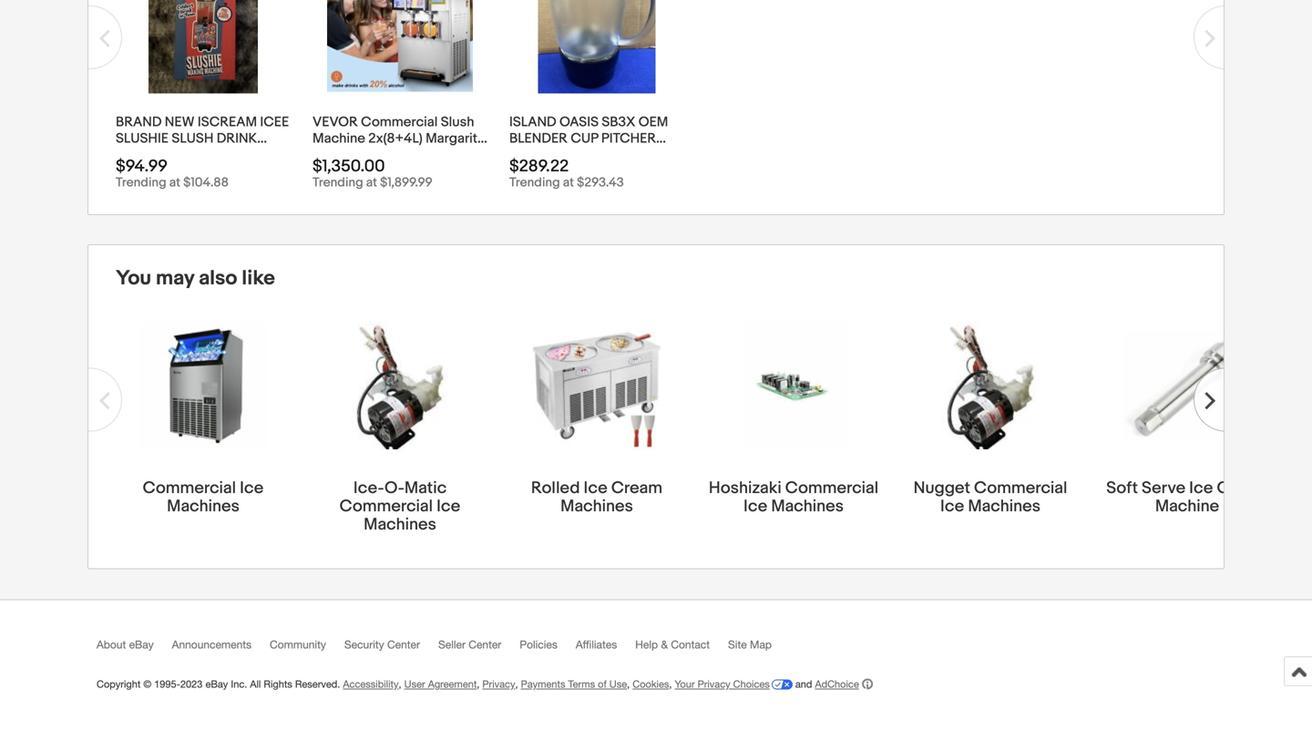 Task type: describe. For each thing, give the bounding box(es) containing it.
trending for $289.22
[[510, 175, 560, 191]]

map
[[750, 638, 772, 651]]

$94.99
[[116, 156, 168, 176]]

ice inside commercial ice machines
[[240, 478, 264, 498]]

commercial ice machines image
[[139, 322, 267, 449]]

trending for $94.99
[[116, 175, 167, 191]]

hoshizaki commercial ice machines image
[[742, 322, 847, 449]]

commercial inside ice-o-matic commercial ice machines
[[340, 496, 433, 516]]

help & contact
[[636, 638, 710, 651]]

help
[[636, 638, 658, 651]]

use
[[610, 678, 627, 690]]

trending for $1,350.00
[[313, 175, 363, 191]]

island oasis sb3x oem blender cup pitcher assembly - new oem part #40052 image
[[539, 0, 656, 93]]

2023
[[180, 678, 203, 690]]

user agreement link
[[404, 678, 477, 690]]

affiliates link
[[576, 638, 636, 659]]

inc.
[[231, 678, 247, 690]]

soft serve ice cream machine image
[[1124, 331, 1252, 440]]

rolled ice cream machines image
[[533, 322, 661, 449]]

community link
[[270, 638, 345, 659]]

$104.88
[[183, 175, 229, 191]]

copyright © 1995-2023 ebay inc. all rights reserved. accessibility , user agreement , privacy , payments terms of use , cookies , your privacy choices
[[97, 678, 770, 690]]

about ebay
[[97, 638, 154, 651]]

machines inside commercial ice machines
[[167, 496, 240, 516]]

center for seller center
[[469, 638, 502, 651]]

machines for nugget
[[969, 496, 1041, 516]]

$1,899.99
[[380, 175, 433, 191]]

adchoice
[[816, 678, 860, 690]]

adchoice link
[[816, 678, 873, 690]]

payments
[[521, 678, 566, 690]]

terms
[[569, 678, 595, 690]]

©
[[143, 678, 151, 690]]

policies link
[[520, 638, 576, 659]]

matic
[[405, 478, 447, 498]]

0 vertical spatial ebay
[[129, 638, 154, 651]]

rolled ice cream machines
[[531, 478, 663, 516]]

commercial ice machines link
[[116, 478, 291, 516]]

site map
[[728, 638, 772, 651]]

ice-
[[354, 478, 385, 498]]

and adchoice
[[793, 678, 860, 690]]

privacy link
[[483, 678, 516, 690]]

rolled ice cream machines link
[[510, 478, 685, 516]]

you may also like
[[116, 266, 275, 291]]

hoshizaki commercial ice machines link
[[707, 478, 882, 516]]

also
[[199, 266, 237, 291]]

security center link
[[345, 638, 439, 659]]

2 privacy from the left
[[698, 678, 731, 690]]

$293.43
[[577, 175, 624, 191]]

machines for rolled
[[561, 496, 634, 516]]

ice-o-matic commercial ice machines image
[[336, 322, 464, 449]]

seller center
[[439, 638, 502, 651]]

center for security center
[[387, 638, 420, 651]]

and
[[796, 678, 813, 690]]

accessibility link
[[343, 678, 399, 690]]

reserved.
[[295, 678, 340, 690]]

$1,350.00 trending at $1,899.99
[[313, 156, 433, 191]]

soft serve ice cream machine
[[1107, 478, 1269, 516]]

contact
[[671, 638, 710, 651]]

1995-
[[154, 678, 180, 690]]

choices
[[734, 678, 770, 690]]

like
[[242, 266, 275, 291]]

2 , from the left
[[477, 678, 480, 690]]

hoshizaki commercial ice machines
[[709, 478, 879, 516]]

&
[[661, 638, 668, 651]]

help & contact link
[[636, 638, 728, 659]]

seller center link
[[439, 638, 520, 659]]

ice-o-matic commercial ice machines link
[[313, 478, 488, 535]]

1 privacy from the left
[[483, 678, 516, 690]]

agreement
[[428, 678, 477, 690]]

1 vertical spatial ebay
[[206, 678, 228, 690]]



Task type: locate. For each thing, give the bounding box(es) containing it.
at for $289.22
[[563, 175, 574, 191]]

2 trending from the left
[[313, 175, 363, 191]]

cream right the rolled
[[612, 478, 663, 498]]

at left $293.43
[[563, 175, 574, 191]]

cream inside rolled ice cream machines
[[612, 478, 663, 498]]

center right seller
[[469, 638, 502, 651]]

soft
[[1107, 478, 1139, 498]]

about
[[97, 638, 126, 651]]

5 , from the left
[[670, 678, 672, 690]]

site
[[728, 638, 747, 651]]

cream inside soft serve ice cream machine
[[1218, 478, 1269, 498]]

ebay left the inc.
[[206, 678, 228, 690]]

at left "$104.88" at the top of the page
[[169, 175, 181, 191]]

0 horizontal spatial at
[[169, 175, 181, 191]]

2 at from the left
[[366, 175, 377, 191]]

, left user
[[399, 678, 402, 690]]

4 , from the left
[[627, 678, 630, 690]]

security
[[345, 638, 384, 651]]

at inside $289.22 trending at $293.43
[[563, 175, 574, 191]]

trending left $293.43
[[510, 175, 560, 191]]

1 horizontal spatial ebay
[[206, 678, 228, 690]]

at inside $94.99 trending at $104.88
[[169, 175, 181, 191]]

at left $1,899.99
[[366, 175, 377, 191]]

affiliates
[[576, 638, 617, 651]]

announcements link
[[172, 638, 270, 659]]

0 horizontal spatial privacy
[[483, 678, 516, 690]]

3 , from the left
[[516, 678, 518, 690]]

1 cream from the left
[[612, 478, 663, 498]]

privacy down seller center link
[[483, 678, 516, 690]]

about ebay link
[[97, 638, 172, 659]]

at
[[169, 175, 181, 191], [366, 175, 377, 191], [563, 175, 574, 191]]

ebay right 'about'
[[129, 638, 154, 651]]

commercial inside commercial ice machines
[[143, 478, 236, 498]]

payments terms of use link
[[521, 678, 627, 690]]

brand new iscream icee slushie slush drink making machine counter-top style image
[[149, 0, 258, 93]]

machines inside nugget commercial ice machines
[[969, 496, 1041, 516]]

trending inside $289.22 trending at $293.43
[[510, 175, 560, 191]]

1 center from the left
[[387, 638, 420, 651]]

, left payments
[[516, 678, 518, 690]]

user
[[404, 678, 425, 690]]

commercial
[[143, 478, 236, 498], [786, 478, 879, 498], [975, 478, 1068, 498], [340, 496, 433, 516]]

privacy
[[483, 678, 516, 690], [698, 678, 731, 690]]

1 , from the left
[[399, 678, 402, 690]]

machines
[[167, 496, 240, 516], [561, 496, 634, 516], [772, 496, 844, 516], [969, 496, 1041, 516], [364, 515, 437, 535]]

, left your in the right bottom of the page
[[670, 678, 672, 690]]

copyright
[[97, 678, 141, 690]]

cream
[[612, 478, 663, 498], [1218, 478, 1269, 498]]

,
[[399, 678, 402, 690], [477, 678, 480, 690], [516, 678, 518, 690], [627, 678, 630, 690], [670, 678, 672, 690]]

center
[[387, 638, 420, 651], [469, 638, 502, 651]]

rights
[[264, 678, 292, 690]]

commercial inside hoshizaki commercial ice machines
[[786, 478, 879, 498]]

security center
[[345, 638, 420, 651]]

you
[[116, 266, 151, 291]]

site map link
[[728, 638, 791, 659]]

o-
[[385, 478, 405, 498]]

3 at from the left
[[563, 175, 574, 191]]

1 at from the left
[[169, 175, 181, 191]]

at for $1,350.00
[[366, 175, 377, 191]]

accessibility
[[343, 678, 399, 690]]

1 trending from the left
[[116, 175, 167, 191]]

seller
[[439, 638, 466, 651]]

serve
[[1142, 478, 1186, 498]]

all
[[250, 678, 261, 690]]

cookies
[[633, 678, 670, 690]]

1 horizontal spatial center
[[469, 638, 502, 651]]

0 horizontal spatial cream
[[612, 478, 663, 498]]

ebay
[[129, 638, 154, 651], [206, 678, 228, 690]]

, left privacy link
[[477, 678, 480, 690]]

machines inside ice-o-matic commercial ice machines
[[364, 515, 437, 535]]

$289.22
[[510, 156, 569, 176]]

cream right serve
[[1218, 478, 1269, 498]]

policies
[[520, 638, 558, 651]]

nugget commercial ice machines link
[[904, 478, 1079, 516]]

soft serve ice cream machine link
[[1100, 478, 1276, 516]]

machines inside rolled ice cream machines
[[561, 496, 634, 516]]

0 horizontal spatial trending
[[116, 175, 167, 191]]

ice inside rolled ice cream machines
[[584, 478, 608, 498]]

nugget commercial ice machines image
[[927, 322, 1055, 449]]

cookies link
[[633, 678, 670, 690]]

community
[[270, 638, 326, 651]]

2 center from the left
[[469, 638, 502, 651]]

2 horizontal spatial trending
[[510, 175, 560, 191]]

commercial ice machines
[[143, 478, 264, 516]]

at inside "$1,350.00 trending at $1,899.99"
[[366, 175, 377, 191]]

nugget commercial ice machines
[[914, 478, 1068, 516]]

at for $94.99
[[169, 175, 181, 191]]

your
[[675, 678, 695, 690]]

rolled
[[531, 478, 580, 498]]

center right security
[[387, 638, 420, 651]]

machine
[[1156, 496, 1220, 516]]

ice inside hoshizaki commercial ice machines
[[744, 496, 768, 516]]

announcements
[[172, 638, 252, 651]]

hoshizaki
[[709, 478, 782, 498]]

trending
[[116, 175, 167, 191], [313, 175, 363, 191], [510, 175, 560, 191]]

commercial inside nugget commercial ice machines
[[975, 478, 1068, 498]]

ice inside soft serve ice cream machine
[[1190, 478, 1214, 498]]

$94.99 trending at $104.88
[[116, 156, 229, 191]]

1 horizontal spatial cream
[[1218, 478, 1269, 498]]

$289.22 trending at $293.43
[[510, 156, 624, 191]]

may
[[156, 266, 194, 291]]

ice
[[240, 478, 264, 498], [584, 478, 608, 498], [1190, 478, 1214, 498], [437, 496, 461, 516], [744, 496, 768, 516], [941, 496, 965, 516]]

machines inside hoshizaki commercial ice machines
[[772, 496, 844, 516]]

trending inside $94.99 trending at $104.88
[[116, 175, 167, 191]]

0 horizontal spatial center
[[387, 638, 420, 651]]

trending left $1,899.99
[[313, 175, 363, 191]]

ice-o-matic commercial ice machines
[[340, 478, 461, 535]]

trending left "$104.88" at the top of the page
[[116, 175, 167, 191]]

0 horizontal spatial ebay
[[129, 638, 154, 651]]

ice inside nugget commercial ice machines
[[941, 496, 965, 516]]

of
[[598, 678, 607, 690]]

your privacy choices link
[[675, 678, 793, 690]]

1 horizontal spatial trending
[[313, 175, 363, 191]]

vevor commercial slush machine 2x(8+4l) margarita slush maker frozen drink 1800w image
[[327, 0, 473, 93]]

2 horizontal spatial at
[[563, 175, 574, 191]]

trending inside "$1,350.00 trending at $1,899.99"
[[313, 175, 363, 191]]

, left cookies link
[[627, 678, 630, 690]]

machines for hoshizaki
[[772, 496, 844, 516]]

ice inside ice-o-matic commercial ice machines
[[437, 496, 461, 516]]

nugget
[[914, 478, 971, 498]]

privacy right your in the right bottom of the page
[[698, 678, 731, 690]]

1 horizontal spatial privacy
[[698, 678, 731, 690]]

$1,350.00
[[313, 156, 385, 176]]

1 horizontal spatial at
[[366, 175, 377, 191]]

2 cream from the left
[[1218, 478, 1269, 498]]

3 trending from the left
[[510, 175, 560, 191]]



Task type: vqa. For each thing, say whether or not it's contained in the screenshot.


